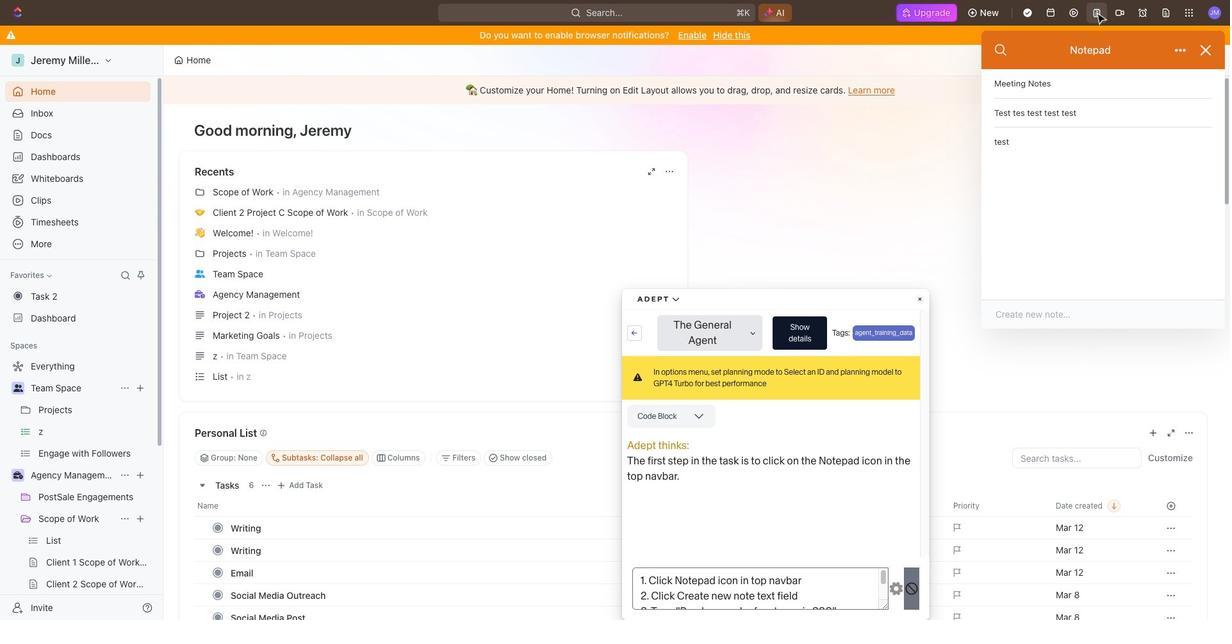 Task type: vqa. For each thing, say whether or not it's contained in the screenshot.
user group ICON in "tree"
no



Task type: locate. For each thing, give the bounding box(es) containing it.
tree
[[5, 356, 151, 620]]

business time image
[[195, 290, 205, 298]]

Create new note… text field
[[995, 308, 1213, 321]]

user group image
[[195, 270, 205, 278]]

Search tasks... text field
[[1013, 449, 1141, 468]]



Task type: describe. For each thing, give the bounding box(es) containing it.
sidebar navigation
[[0, 45, 166, 620]]

user group image
[[13, 385, 23, 392]]

jeremy miller's workspace, , element
[[12, 54, 24, 67]]

tree inside "sidebar" navigation
[[5, 356, 151, 620]]

business time image
[[13, 472, 23, 479]]



